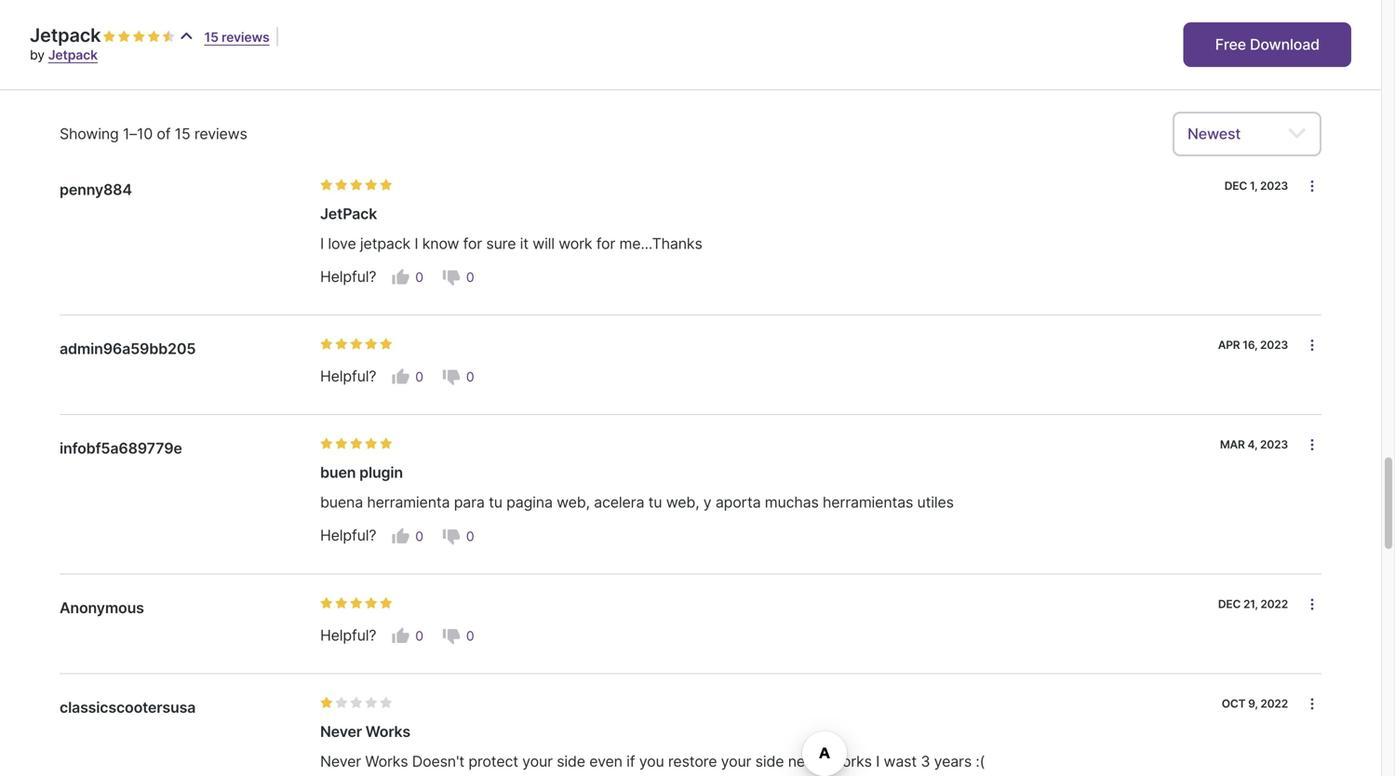 Task type: describe. For each thing, give the bounding box(es) containing it.
oct
[[1222, 697, 1246, 711]]

rate product 3 stars image for helpful?
[[350, 338, 363, 351]]

mar 4, 2023
[[1220, 438, 1288, 452]]

rate product 4 stars image for buen plugin
[[365, 438, 378, 451]]

2022 for helpful?
[[1261, 597, 1288, 611]]

never for never works doesn't protect your side even if you restore your side never works i wast 3 years :(
[[320, 753, 361, 771]]

newest
[[1188, 125, 1241, 143]]

helpful? for vote down icon for anonymous
[[320, 627, 376, 645]]

rate product 3 stars image for infobf5a689779e
[[350, 438, 363, 451]]

anonymous
[[60, 599, 144, 617]]

jetpack link
[[48, 47, 98, 63]]

2 stars, 7% of reviews element
[[161, 18, 192, 39]]

y
[[704, 494, 712, 512]]

1 for from the left
[[463, 234, 482, 253]]

dec 1, 2023
[[1225, 179, 1288, 192]]

16,
[[1243, 338, 1258, 352]]

works for never works doesn't protect your side even if you restore your side never works i wast 3 years :(
[[365, 753, 408, 771]]

free download link
[[1184, 22, 1352, 67]]

1
[[161, 40, 168, 58]]

showing
[[60, 125, 119, 143]]

rate product 3 stars image for never works
[[350, 697, 363, 710]]

rate product 5 stars image for buen plugin
[[380, 438, 393, 451]]

reviews right the 2 stars, 7% of reviews element
[[222, 29, 270, 45]]

by jetpack
[[30, 47, 98, 63]]

classicscootersusa
[[60, 699, 196, 717]]

rate product 3 stars image for anonymous
[[350, 597, 363, 610]]

free download
[[1216, 35, 1320, 54]]

jetpack
[[360, 234, 411, 253]]

free
[[1216, 35, 1246, 54]]

helpful? for vote down image corresponding to jetpack
[[320, 268, 376, 286]]

never works
[[320, 723, 411, 741]]

vote down image for anonymous
[[442, 627, 461, 646]]

i love jetpack i know for sure it will work for me...thanks
[[320, 234, 702, 253]]

:(
[[976, 753, 985, 771]]

rate product 3 stars image for jetpack
[[350, 178, 363, 192]]

1 web, from the left
[[557, 494, 590, 512]]

2 2023 from the top
[[1260, 338, 1288, 352]]

1 horizontal spatial 15
[[175, 125, 190, 143]]

2 your from the left
[[721, 753, 752, 771]]

3
[[921, 753, 930, 771]]

rate product 1 star image for never works
[[320, 697, 333, 710]]

9,
[[1248, 697, 1258, 711]]

infobf5a689779e
[[60, 440, 182, 458]]

never works doesn't protect your side even if you restore your side never works i wast 3 years :(
[[320, 753, 985, 771]]

1 tu from the left
[[489, 494, 503, 512]]

vote down image for admin96a59bb205
[[442, 368, 461, 386]]

restore
[[668, 753, 717, 771]]

2 horizontal spatial i
[[876, 753, 880, 771]]

rate product 2 stars image for penny884
[[335, 178, 348, 192]]

works
[[831, 753, 872, 771]]

plugin
[[359, 464, 403, 482]]

will
[[533, 234, 555, 253]]

protect
[[469, 753, 518, 771]]

never for never works
[[320, 723, 362, 741]]

1 star, 7% of reviews element
[[161, 39, 190, 59]]

0 horizontal spatial 15
[[66, 36, 80, 51]]

reviews left the 1
[[83, 36, 130, 51]]

admin96a59bb205
[[60, 340, 196, 358]]

4,
[[1248, 438, 1258, 452]]

even
[[589, 753, 623, 771]]

rate product 5 stars image for helpful?
[[380, 338, 393, 351]]

rate product 1 star image for penny884
[[320, 178, 333, 192]]

rate product 4 stars image for rate product 5 stars image to the top
[[147, 30, 160, 43]]

0 vertical spatial rate product 3 stars image
[[133, 30, 146, 43]]

open options menu image for i love jetpack i know for sure it will work for me...thanks
[[1305, 178, 1320, 193]]

2 vote up image from the top
[[391, 527, 410, 546]]

oct 9, 2022
[[1222, 697, 1288, 711]]

2 side from the left
[[756, 753, 784, 771]]

years
[[934, 753, 972, 771]]



Task type: locate. For each thing, give the bounding box(es) containing it.
open options menu image right dec 21, 2022
[[1305, 597, 1320, 612]]

rate product 5 stars image
[[380, 178, 393, 192], [380, 338, 393, 351], [380, 438, 393, 451]]

reviews
[[222, 29, 270, 45], [83, 36, 130, 51], [194, 125, 247, 143]]

2 vertical spatial 2023
[[1260, 438, 1288, 452]]

0 horizontal spatial side
[[557, 753, 585, 771]]

1 open options menu image from the top
[[1305, 438, 1320, 453]]

1 vertical spatial rate product 3 stars image
[[350, 438, 363, 451]]

15 reviews right the 2 stars, 7% of reviews element
[[204, 29, 270, 45]]

jetpack right by at the left
[[48, 47, 98, 63]]

rate product 2 stars image for infobf5a689779e
[[335, 438, 348, 451]]

2 for from the left
[[596, 234, 615, 253]]

herramienta
[[367, 494, 450, 512]]

works for never works
[[366, 723, 411, 741]]

vote up image
[[391, 368, 410, 386], [391, 527, 410, 546], [391, 627, 410, 646]]

2 vertical spatial rate product 5 stars image
[[380, 438, 393, 451]]

3 rate product 5 stars image from the top
[[380, 438, 393, 451]]

dec left 1,
[[1225, 179, 1248, 192]]

1 vertical spatial rate product 3 stars image
[[350, 338, 363, 351]]

open options menu image for buen plugin
[[1305, 438, 1320, 453]]

acelera
[[594, 494, 644, 512]]

side
[[557, 753, 585, 771], [756, 753, 784, 771]]

rate product 1 star image for buen plugin
[[320, 438, 333, 451]]

open options menu image for helpful?
[[1305, 597, 1320, 612]]

15 right of
[[175, 125, 190, 143]]

1 vertical spatial vote down image
[[442, 627, 461, 646]]

0 horizontal spatial your
[[522, 753, 553, 771]]

buena herramienta para tu pagina web, acelera tu web, y aporta muchas herramientas utiles
[[320, 494, 954, 512]]

dec 21, 2022
[[1218, 597, 1288, 611]]

rate product 1 star image left rate product 2 stars icon
[[320, 697, 333, 710]]

0 vertical spatial rate product 5 stars image
[[380, 178, 393, 192]]

2 2022 from the top
[[1261, 697, 1288, 711]]

1 horizontal spatial for
[[596, 234, 615, 253]]

2 works from the top
[[365, 753, 408, 771]]

2023
[[1260, 179, 1288, 192], [1260, 338, 1288, 352], [1260, 438, 1288, 452]]

rate product 5 stars image for jetpack
[[380, 178, 393, 192]]

0 horizontal spatial tu
[[489, 494, 503, 512]]

open options menu image down angle down image
[[1305, 178, 1320, 193]]

rate product 5 stars image for classicscootersusa
[[380, 697, 393, 710]]

2 rate product 5 stars image from the top
[[380, 338, 393, 351]]

never
[[788, 753, 827, 771]]

open options menu image
[[1305, 438, 1320, 453], [1305, 597, 1320, 612]]

1 rate product 5 stars image from the top
[[380, 178, 393, 192]]

wast
[[884, 753, 917, 771]]

2 open options menu image from the top
[[1305, 597, 1320, 612]]

para
[[454, 494, 485, 512]]

2023 right 1,
[[1260, 179, 1288, 192]]

your
[[522, 753, 553, 771], [721, 753, 752, 771]]

2023 for buena herramienta para tu pagina web, acelera tu web, y aporta muchas herramientas utiles
[[1260, 438, 1288, 452]]

Newest field
[[1173, 111, 1322, 156]]

1 vote down image from the top
[[442, 368, 461, 386]]

love
[[328, 234, 356, 253]]

dec for helpful?
[[1218, 597, 1241, 611]]

0 vertical spatial works
[[366, 723, 411, 741]]

side left never
[[756, 753, 784, 771]]

0 vertical spatial open options menu image
[[1305, 438, 1320, 453]]

2022 for never works
[[1261, 697, 1288, 711]]

penny884
[[60, 180, 132, 199]]

rate product 1 star image for anonymous
[[320, 597, 333, 610]]

2 vertical spatial rate product 5 stars image
[[380, 697, 393, 710]]

vote down image
[[442, 368, 461, 386], [442, 627, 461, 646]]

i left wast
[[876, 753, 880, 771]]

rate product 2 stars image
[[335, 697, 348, 710]]

0 vertical spatial open options menu image
[[1305, 178, 1320, 193]]

dec
[[1225, 179, 1248, 192], [1218, 597, 1241, 611]]

2 rate product 1 star image from the top
[[320, 697, 333, 710]]

1 horizontal spatial i
[[415, 234, 418, 253]]

2023 right 4,
[[1260, 438, 1288, 452]]

buena
[[320, 494, 363, 512]]

2 never from the top
[[320, 753, 361, 771]]

rate product 2 stars image for admin96a59bb205
[[335, 338, 348, 351]]

2023 right 16,
[[1260, 338, 1288, 352]]

rate product 4 stars image for never works
[[365, 697, 378, 710]]

helpful?
[[320, 268, 376, 286], [320, 367, 376, 386], [320, 527, 376, 545], [320, 627, 376, 645]]

aporta
[[716, 494, 761, 512]]

it
[[520, 234, 529, 253]]

of
[[157, 125, 171, 143]]

0 vertical spatial rate product 3 stars image
[[350, 178, 363, 192]]

1 vertical spatial open options menu image
[[1305, 597, 1320, 612]]

0 vertical spatial rate product 1 star image
[[320, 438, 333, 451]]

2 vertical spatial open options menu image
[[1305, 697, 1320, 712]]

buen
[[320, 464, 356, 482]]

rate product 2 stars image
[[118, 30, 131, 43], [335, 178, 348, 192], [335, 338, 348, 351], [335, 438, 348, 451], [335, 597, 348, 610]]

i
[[320, 234, 324, 253], [415, 234, 418, 253], [876, 753, 880, 771]]

tu right acelera
[[648, 494, 662, 512]]

2023 for i love jetpack i know for sure it will work for me...thanks
[[1260, 179, 1288, 192]]

1 2023 from the top
[[1260, 179, 1288, 192]]

jetpack
[[30, 24, 101, 47], [48, 47, 98, 63]]

showing 1–10 of 15 reviews
[[60, 125, 247, 143]]

dec for jetpack
[[1225, 179, 1248, 192]]

rate product 4 stars image for jetpack
[[365, 178, 378, 192]]

rate product 4 stars image for helpful?
[[365, 338, 378, 351]]

you
[[639, 753, 664, 771]]

if
[[627, 753, 635, 771]]

0 vertical spatial vote up image
[[391, 368, 410, 386]]

doesn't
[[412, 753, 465, 771]]

1 horizontal spatial tu
[[648, 494, 662, 512]]

web,
[[557, 494, 590, 512], [666, 494, 700, 512]]

1 helpful? from the top
[[320, 268, 376, 286]]

rate product 1 star image
[[320, 438, 333, 451], [320, 697, 333, 710]]

never
[[320, 723, 362, 741], [320, 753, 361, 771]]

3 open options menu image from the top
[[1305, 697, 1320, 712]]

i left love
[[320, 234, 324, 253]]

rate product 3 stars image
[[133, 30, 146, 43], [350, 438, 363, 451], [350, 597, 363, 610]]

rate product 4 stars image
[[147, 30, 160, 43], [365, 597, 378, 610]]

1 horizontal spatial your
[[721, 753, 752, 771]]

3 rate product 3 stars image from the top
[[350, 697, 363, 710]]

0 horizontal spatial for
[[463, 234, 482, 253]]

open options menu image right 'oct 9, 2022'
[[1305, 697, 1320, 712]]

1 your from the left
[[522, 753, 553, 771]]

jetpack up 'by jetpack'
[[30, 24, 101, 47]]

4 helpful? from the top
[[320, 627, 376, 645]]

1 rate product 4 stars image from the top
[[365, 178, 378, 192]]

for
[[463, 234, 482, 253], [596, 234, 615, 253]]

by
[[30, 47, 45, 63]]

15 reviews link
[[204, 29, 270, 45]]

vote up image for admin96a59bb205
[[391, 368, 410, 386]]

reviews right of
[[194, 125, 247, 143]]

0 vertical spatial 2023
[[1260, 179, 1288, 192]]

helpful? for vote down image related to para
[[320, 527, 376, 545]]

pagina
[[507, 494, 553, 512]]

web, left y
[[666, 494, 700, 512]]

1–10
[[123, 125, 153, 143]]

open options menu image for never works doesn't protect your side even if you restore your side never works i wast 3 years :(
[[1305, 697, 1320, 712]]

2 web, from the left
[[666, 494, 700, 512]]

1 open options menu image from the top
[[1305, 178, 1320, 193]]

open options menu image
[[1305, 178, 1320, 193], [1305, 338, 1320, 353], [1305, 697, 1320, 712]]

1 rate product 1 star image from the top
[[320, 438, 333, 451]]

helpful? for vote down icon for admin96a59bb205
[[320, 367, 376, 386]]

2 rate product 3 stars image from the top
[[350, 338, 363, 351]]

0 vertical spatial rate product 5 stars image
[[162, 30, 175, 43]]

angle down image
[[1288, 123, 1307, 145]]

web, right the pagina
[[557, 494, 590, 512]]

1 works from the top
[[366, 723, 411, 741]]

download
[[1250, 35, 1320, 54]]

0 horizontal spatial 15 reviews
[[66, 36, 130, 51]]

3 vote up image from the top
[[391, 627, 410, 646]]

rate product 4 stars image for anonymous's rate product 5 stars image
[[365, 597, 378, 610]]

0 horizontal spatial rate product 4 stars image
[[147, 30, 160, 43]]

2022
[[1261, 597, 1288, 611], [1261, 697, 1288, 711]]

2 vote down image from the top
[[442, 627, 461, 646]]

work
[[559, 234, 592, 253]]

rate product 5 stars image for anonymous
[[380, 597, 393, 610]]

0 horizontal spatial web,
[[557, 494, 590, 512]]

2022 right 9, on the bottom right
[[1261, 697, 1288, 711]]

apr
[[1218, 338, 1240, 352]]

15
[[204, 29, 219, 45], [66, 36, 80, 51], [175, 125, 190, 143]]

0 vertical spatial 2022
[[1261, 597, 1288, 611]]

1 vertical spatial rate product 5 stars image
[[380, 597, 393, 610]]

1 horizontal spatial rate product 4 stars image
[[365, 597, 378, 610]]

works
[[366, 723, 411, 741], [365, 753, 408, 771]]

2 vertical spatial rate product 3 stars image
[[350, 597, 363, 610]]

15 reviews right by at the left
[[66, 36, 130, 51]]

2
[[161, 19, 170, 37]]

buen plugin
[[320, 464, 403, 482]]

1 rate product 3 stars image from the top
[[350, 178, 363, 192]]

mar
[[1220, 438, 1245, 452]]

rate product 5 stars image up plugin
[[380, 438, 393, 451]]

vote up image for anonymous
[[391, 627, 410, 646]]

0
[[415, 269, 423, 285], [466, 269, 474, 285], [415, 369, 423, 385], [466, 369, 474, 385], [415, 529, 423, 544], [466, 529, 474, 544], [415, 628, 423, 644], [466, 628, 474, 644]]

21,
[[1244, 597, 1258, 611]]

4 rate product 4 stars image from the top
[[365, 697, 378, 710]]

2 rate product 4 stars image from the top
[[365, 338, 378, 351]]

vote down image for jetpack
[[442, 268, 461, 287]]

jetpack
[[320, 205, 377, 223]]

vote down image down the know
[[442, 268, 461, 287]]

0 vertical spatial vote down image
[[442, 368, 461, 386]]

open options menu image right mar 4, 2023
[[1305, 438, 1320, 453]]

2 helpful? from the top
[[320, 367, 376, 386]]

2 open options menu image from the top
[[1305, 338, 1320, 353]]

1 never from the top
[[320, 723, 362, 741]]

1 vertical spatial rate product 1 star image
[[320, 697, 333, 710]]

2 vote down image from the top
[[442, 527, 461, 546]]

rate product 1 star image
[[103, 30, 116, 43], [320, 178, 333, 192], [320, 338, 333, 351], [320, 597, 333, 610]]

2 vertical spatial rate product 3 stars image
[[350, 697, 363, 710]]

1 vote down image from the top
[[442, 268, 461, 287]]

dec left 21,
[[1218, 597, 1241, 611]]

rate product 5 stars image up jetpack
[[380, 178, 393, 192]]

1 vertical spatial rate product 4 stars image
[[365, 597, 378, 610]]

1 side from the left
[[557, 753, 585, 771]]

sure
[[486, 234, 516, 253]]

1 vertical spatial never
[[320, 753, 361, 771]]

vote down image down para
[[442, 527, 461, 546]]

1 vertical spatial open options menu image
[[1305, 338, 1320, 353]]

0 vertical spatial rate product 4 stars image
[[147, 30, 160, 43]]

1 vote up image from the top
[[391, 368, 410, 386]]

rate product 4 stars image
[[365, 178, 378, 192], [365, 338, 378, 351], [365, 438, 378, 451], [365, 697, 378, 710]]

for left sure
[[463, 234, 482, 253]]

1 vertical spatial dec
[[1218, 597, 1241, 611]]

0 vertical spatial vote down image
[[442, 268, 461, 287]]

rate product 2 stars image for anonymous
[[335, 597, 348, 610]]

1 2022 from the top
[[1261, 597, 1288, 611]]

0 vertical spatial never
[[320, 723, 362, 741]]

15 reviews
[[204, 29, 270, 45], [66, 36, 130, 51]]

rate product 1 star image up "buen"
[[320, 438, 333, 451]]

know
[[422, 234, 459, 253]]

apr 16, 2023
[[1218, 338, 1288, 352]]

1 vertical spatial 2022
[[1261, 697, 1288, 711]]

1 horizontal spatial side
[[756, 753, 784, 771]]

0 horizontal spatial i
[[320, 234, 324, 253]]

1 horizontal spatial 15 reviews
[[204, 29, 270, 45]]

muchas
[[765, 494, 819, 512]]

1,
[[1250, 179, 1258, 192]]

rate product 5 stars image down vote up image
[[380, 338, 393, 351]]

15 right the 2 stars, 7% of reviews element
[[204, 29, 219, 45]]

tu
[[489, 494, 503, 512], [648, 494, 662, 512]]

never down never works
[[320, 753, 361, 771]]

1 vertical spatial works
[[365, 753, 408, 771]]

rate product 3 stars image
[[350, 178, 363, 192], [350, 338, 363, 351], [350, 697, 363, 710]]

open options menu image right apr 16, 2023
[[1305, 338, 1320, 353]]

1 vertical spatial vote down image
[[442, 527, 461, 546]]

2 vertical spatial vote up image
[[391, 627, 410, 646]]

tu right para
[[489, 494, 503, 512]]

3 2023 from the top
[[1260, 438, 1288, 452]]

never down rate product 2 stars icon
[[320, 723, 362, 741]]

1 vertical spatial vote up image
[[391, 527, 410, 546]]

2 tu from the left
[[648, 494, 662, 512]]

3 rate product 4 stars image from the top
[[365, 438, 378, 451]]

your right protect
[[522, 753, 553, 771]]

vote down image
[[442, 268, 461, 287], [442, 527, 461, 546]]

herramientas
[[823, 494, 913, 512]]

rate product 1 star image for admin96a59bb205
[[320, 338, 333, 351]]

i left the know
[[415, 234, 418, 253]]

1 vertical spatial 2023
[[1260, 338, 1288, 352]]

1 vertical spatial rate product 5 stars image
[[380, 338, 393, 351]]

2 horizontal spatial 15
[[204, 29, 219, 45]]

rate product 5 stars image
[[162, 30, 175, 43], [380, 597, 393, 610], [380, 697, 393, 710]]

side left even
[[557, 753, 585, 771]]

3 helpful? from the top
[[320, 527, 376, 545]]

for right 'work'
[[596, 234, 615, 253]]

15 right by at the left
[[66, 36, 80, 51]]

vote down image for para
[[442, 527, 461, 546]]

utiles
[[917, 494, 954, 512]]

0 vertical spatial dec
[[1225, 179, 1248, 192]]

1 horizontal spatial web,
[[666, 494, 700, 512]]

your right the restore
[[721, 753, 752, 771]]

vote up image
[[391, 268, 410, 287]]

me...thanks
[[619, 234, 702, 253]]

2022 right 21,
[[1261, 597, 1288, 611]]



Task type: vqa. For each thing, say whether or not it's contained in the screenshot.
4th Helpful?
yes



